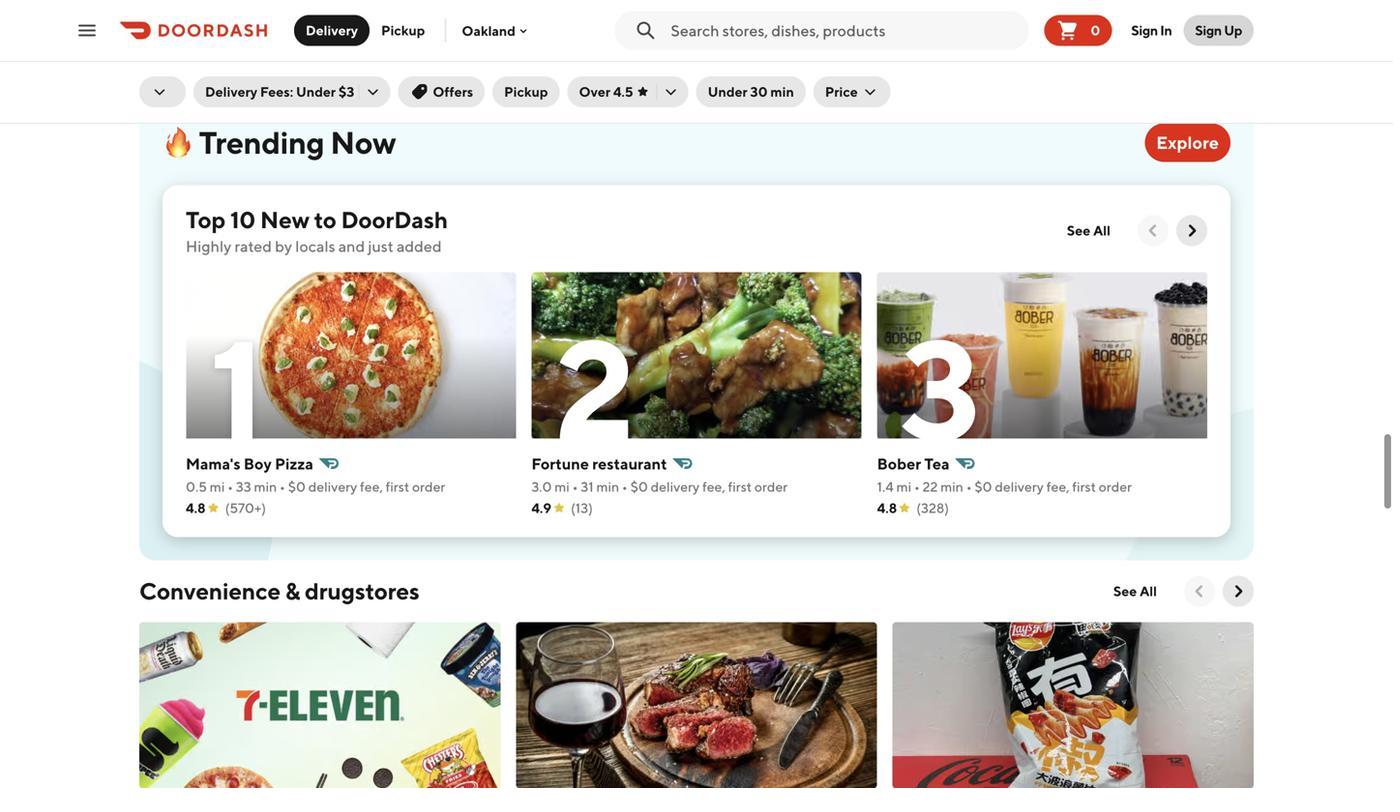 Task type: describe. For each thing, give the bounding box(es) containing it.
drugstores
[[305, 578, 420, 605]]

order for pho huyen & banh mi
[[1115, 26, 1148, 42]]

fortune restaurant
[[531, 455, 667, 473]]

1.4
[[877, 479, 894, 495]]

🔥 trending now
[[163, 124, 396, 161]]

previous button of carousel image
[[1144, 221, 1163, 241]]

0.5 mi • 33 min • $​0 delivery fee, first order
[[186, 479, 445, 495]]

• left the 42
[[178, 26, 183, 42]]

• right 28
[[607, 26, 613, 42]]

(14)
[[555, 48, 578, 64]]

(328)
[[916, 500, 949, 516]]

(13)
[[571, 500, 593, 516]]

oakland button
[[462, 22, 531, 38]]

2.3
[[516, 26, 534, 42]]

🔥
[[163, 124, 193, 161]]

29
[[938, 26, 954, 42]]

mi inside lucky california 1.0 mi • 42 min • $​0 delivery fee, first order
[[160, 26, 175, 42]]

mi for bober tea
[[896, 479, 911, 495]]

• down restaurant
[[622, 479, 628, 495]]

4.6
[[139, 48, 159, 64]]

next button of carousel image
[[1182, 221, 1202, 241]]

$​0 for bober tea
[[975, 479, 992, 495]]

1.0
[[139, 26, 157, 42]]

4.9
[[531, 500, 551, 516]]

offers button
[[398, 76, 485, 107]]

0.5
[[186, 479, 207, 495]]

top
[[186, 206, 226, 234]]

1 horizontal spatial &
[[975, 2, 985, 20]]

min inside lucky california 1.0 mi • 42 min • $​0 delivery fee, first order
[[205, 26, 228, 42]]

28
[[563, 26, 579, 42]]

min for 1.9 mi • 29 min • $​0 delivery fee, first order
[[957, 26, 980, 42]]

$​0 right 28
[[616, 26, 633, 42]]

10
[[230, 206, 256, 234]]

just
[[368, 237, 394, 256]]

Store search: begin typing to search for stores available on DoorDash text field
[[671, 20, 1021, 41]]

see for see all link corresponding to previous button of carousel image at the top right
[[1067, 223, 1091, 239]]

delivery inside lucky california 1.0 mi • 42 min • $​0 delivery fee, first order
[[259, 26, 308, 42]]

lucky
[[139, 2, 182, 20]]

1 vertical spatial &
[[285, 578, 300, 605]]

delivery for delivery
[[306, 22, 358, 38]]

• down pizza
[[280, 479, 285, 495]]

delivery for bober tea
[[995, 479, 1044, 495]]

3.0
[[531, 479, 552, 495]]

1 vertical spatial pickup
[[504, 84, 548, 100]]

1.9
[[893, 26, 909, 42]]

(570+)
[[225, 500, 266, 516]]

1 horizontal spatial pickup button
[[493, 76, 560, 107]]

in
[[1160, 22, 1172, 38]]

fees:
[[260, 84, 293, 100]]

lucky california 1.0 mi • 42 min • $​0 delivery fee, first order
[[139, 2, 396, 42]]

3
[[901, 306, 978, 470]]

fee, for bober tea
[[1047, 479, 1070, 495]]

• left 29 at right
[[930, 26, 935, 42]]

california
[[186, 2, 256, 20]]

banh
[[989, 2, 1026, 20]]

4.5
[[613, 84, 633, 100]]

30
[[750, 84, 768, 100]]

convenience & drugstores link
[[139, 576, 420, 607]]

22
[[923, 479, 938, 495]]

42
[[186, 26, 202, 42]]

2
[[555, 306, 633, 470]]

4.7
[[893, 48, 912, 64]]

price
[[825, 84, 858, 100]]

rated
[[235, 237, 272, 256]]

0 horizontal spatial pickup button
[[370, 15, 437, 46]]

boy
[[244, 455, 272, 473]]

mi
[[1029, 2, 1048, 20]]

• right 22
[[966, 479, 972, 495]]

min for 0.5 mi • 33 min • $​0 delivery fee, first order
[[254, 479, 277, 495]]

delivery up the over 4.5 button
[[636, 26, 685, 42]]

over 4.5
[[579, 84, 633, 100]]

pho
[[893, 2, 922, 20]]

mama's boy pizza
[[186, 455, 313, 473]]

delivery button
[[294, 15, 370, 46]]

fee, inside lucky california 1.0 mi • 42 min • $​0 delivery fee, first order
[[311, 26, 334, 42]]

first for bober tea
[[1072, 479, 1096, 495]]

min for 2.3 mi • 28 min • $​0 delivery fee, first order
[[582, 26, 605, 42]]

0
[[1091, 22, 1100, 38]]

31
[[581, 479, 594, 495]]

over 4.5 button
[[567, 76, 688, 107]]

to
[[314, 206, 336, 234]]

(63)
[[931, 48, 956, 64]]

see all link for previous button of carousel image at the top right
[[1055, 215, 1122, 246]]

$​0 for pho huyen & banh mi
[[991, 26, 1008, 42]]

restaurant
[[592, 455, 667, 473]]

3.0 mi • 31 min • $​0 delivery fee, first order
[[531, 479, 788, 495]]

under 30 min button
[[696, 76, 806, 107]]

• left 22
[[914, 479, 920, 495]]

delivery for mama's boy pizza
[[308, 479, 357, 495]]

up
[[1224, 22, 1242, 38]]

all for see all link for previous button of carousel icon
[[1140, 584, 1157, 599]]

highly
[[186, 237, 231, 256]]

oakland
[[462, 22, 516, 38]]

mi for pho huyen & banh mi
[[912, 26, 927, 42]]

order for bober tea
[[1099, 479, 1132, 495]]

sign in
[[1131, 22, 1172, 38]]

sign for sign in
[[1131, 22, 1158, 38]]



Task type: vqa. For each thing, say whether or not it's contained in the screenshot.


Task type: locate. For each thing, give the bounding box(es) containing it.
sign left "up"
[[1195, 22, 1222, 38]]

delivery right 22
[[995, 479, 1044, 495]]

2 4.8 from the left
[[877, 500, 897, 516]]

see all left previous button of carousel image at the top right
[[1067, 223, 1111, 239]]

1 vertical spatial see
[[1113, 584, 1137, 599]]

by
[[275, 237, 292, 256]]

pickup down 4.4
[[504, 84, 548, 100]]

delivery inside button
[[306, 22, 358, 38]]

• left 28
[[555, 26, 561, 42]]

0 horizontal spatial &
[[285, 578, 300, 605]]

fee, for pho huyen & banh mi
[[1063, 26, 1086, 42]]

• down pho huyen & banh mi
[[982, 26, 988, 42]]

$​0 right 22
[[975, 479, 992, 495]]

mi right 1.9 at the right of page
[[912, 26, 927, 42]]

first for mama's boy pizza
[[386, 479, 409, 495]]

see all
[[1067, 223, 1111, 239], [1113, 584, 1157, 599]]

$​0 for mama's boy pizza
[[288, 479, 306, 495]]

all for see all link corresponding to previous button of carousel image at the top right
[[1093, 223, 1111, 239]]

pickup
[[381, 22, 425, 38], [504, 84, 548, 100]]

$​0
[[239, 26, 256, 42], [616, 26, 633, 42], [991, 26, 1008, 42], [288, 479, 306, 495], [630, 479, 648, 495], [975, 479, 992, 495]]

see all for see all link for previous button of carousel icon
[[1113, 584, 1157, 599]]

0 horizontal spatial see
[[1067, 223, 1091, 239]]

min right the 42
[[205, 26, 228, 42]]

(39)
[[178, 48, 204, 64]]

delivery for fortune restaurant
[[651, 479, 700, 495]]

delivery for pho huyen & banh mi
[[1011, 26, 1060, 42]]

delivery
[[259, 26, 308, 42], [636, 26, 685, 42], [1011, 26, 1060, 42], [308, 479, 357, 495], [651, 479, 700, 495], [995, 479, 1044, 495]]

$​0 down banh
[[991, 26, 1008, 42]]

1 sign from the left
[[1131, 22, 1158, 38]]

1 vertical spatial all
[[1140, 584, 1157, 599]]

0 horizontal spatial see all
[[1067, 223, 1111, 239]]

pho huyen & banh mi
[[893, 2, 1048, 20]]

under left 30 in the top of the page
[[708, 84, 748, 100]]

sign
[[1131, 22, 1158, 38], [1195, 22, 1222, 38]]

mi right 0.5 on the bottom
[[210, 479, 225, 495]]

• down california
[[230, 26, 236, 42]]

2 sign from the left
[[1195, 22, 1222, 38]]

1 4.8 from the left
[[186, 500, 206, 516]]

0 button
[[1044, 15, 1112, 46]]

delivery
[[306, 22, 358, 38], [205, 84, 257, 100]]

0 vertical spatial &
[[975, 2, 985, 20]]

fee, for fortune restaurant
[[702, 479, 725, 495]]

order for mama's boy pizza
[[412, 479, 445, 495]]

order inside lucky california 1.0 mi • 42 min • $​0 delivery fee, first order
[[363, 26, 396, 42]]

pickup button
[[370, 15, 437, 46], [493, 76, 560, 107]]

min right 29 at right
[[957, 26, 980, 42]]

under
[[296, 84, 336, 100], [708, 84, 748, 100]]

under inside button
[[708, 84, 748, 100]]

all left previous button of carousel icon
[[1140, 584, 1157, 599]]

first for pho huyen & banh mi
[[1088, 26, 1112, 42]]

0 vertical spatial pickup
[[381, 22, 425, 38]]

price button
[[813, 76, 891, 107]]

mi for fortune restaurant
[[555, 479, 570, 495]]

• left 33
[[227, 479, 233, 495]]

1 under from the left
[[296, 84, 336, 100]]

& left banh
[[975, 2, 985, 20]]

see all link
[[1055, 215, 1122, 246], [1102, 576, 1169, 607]]

mi
[[160, 26, 175, 42], [537, 26, 552, 42], [912, 26, 927, 42], [210, 479, 225, 495], [555, 479, 570, 495], [896, 479, 911, 495]]

1 horizontal spatial 4.8
[[877, 500, 897, 516]]

1 horizontal spatial all
[[1140, 584, 1157, 599]]

sign up link
[[1184, 15, 1254, 46]]

• left 31 at the bottom left of page
[[572, 479, 578, 495]]

delivery up $3
[[306, 22, 358, 38]]

min inside button
[[770, 84, 794, 100]]

explore
[[1156, 132, 1219, 153]]

bober
[[877, 455, 921, 473]]

fortune
[[531, 455, 589, 473]]

mama's
[[186, 455, 241, 473]]

see for see all link for previous button of carousel icon
[[1113, 584, 1137, 599]]

added
[[397, 237, 442, 256]]

$3
[[339, 84, 354, 100]]

mi right the 3.0
[[555, 479, 570, 495]]

1.9 mi • 29 min • $​0 delivery fee, first order
[[893, 26, 1148, 42]]

offers
[[433, 84, 473, 100]]

delivery up 'delivery fees: under $3'
[[259, 26, 308, 42]]

over
[[579, 84, 610, 100]]

open menu image
[[75, 19, 99, 42]]

🔥 trending now link
[[163, 124, 1129, 162]]

order for fortune restaurant
[[755, 479, 788, 495]]

delivery fees: under $3
[[205, 84, 354, 100]]

0 horizontal spatial delivery
[[205, 84, 257, 100]]

min right 31 at the bottom left of page
[[596, 479, 619, 495]]

1 vertical spatial see all
[[1113, 584, 1157, 599]]

see
[[1067, 223, 1091, 239], [1113, 584, 1137, 599]]

1 horizontal spatial see all
[[1113, 584, 1157, 599]]

$​0 inside lucky california 1.0 mi • 42 min • $​0 delivery fee, first order
[[239, 26, 256, 42]]

sign left in
[[1131, 22, 1158, 38]]

new
[[260, 206, 309, 234]]

1 vertical spatial delivery
[[205, 84, 257, 100]]

convenience
[[139, 578, 281, 605]]

1 horizontal spatial sign
[[1195, 22, 1222, 38]]

1.4 mi • 22 min • $​0 delivery fee, first order
[[877, 479, 1132, 495]]

mi for mama's boy pizza
[[210, 479, 225, 495]]

1 vertical spatial pickup button
[[493, 76, 560, 107]]

tea
[[924, 455, 950, 473]]

now
[[330, 124, 396, 161]]

previous button of carousel image
[[1190, 582, 1209, 601]]

pizza
[[275, 455, 313, 473]]

order
[[363, 26, 396, 42], [740, 26, 773, 42], [1115, 26, 1148, 42], [412, 479, 445, 495], [755, 479, 788, 495], [1099, 479, 1132, 495]]

1 horizontal spatial see
[[1113, 584, 1137, 599]]

min right 22
[[941, 479, 963, 495]]

huyen
[[925, 2, 972, 20]]

4.4
[[516, 48, 536, 64]]

first for fortune restaurant
[[728, 479, 752, 495]]

0 horizontal spatial under
[[296, 84, 336, 100]]

0 horizontal spatial pickup
[[381, 22, 425, 38]]

1 horizontal spatial delivery
[[306, 22, 358, 38]]

4.8 for 1
[[186, 500, 206, 516]]

min for 1.4 mi • 22 min • $​0 delivery fee, first order
[[941, 479, 963, 495]]

all left previous button of carousel image at the top right
[[1093, 223, 1111, 239]]

see all for see all link corresponding to previous button of carousel image at the top right
[[1067, 223, 1111, 239]]

delivery down mi at the top of page
[[1011, 26, 1060, 42]]

bober tea
[[877, 455, 950, 473]]

mi right 1.0
[[160, 26, 175, 42]]

mi right 1.4
[[896, 479, 911, 495]]

see all link for previous button of carousel icon
[[1102, 576, 1169, 607]]

2 under from the left
[[708, 84, 748, 100]]

0 vertical spatial delivery
[[306, 22, 358, 38]]

0 vertical spatial see
[[1067, 223, 1091, 239]]

4.8 for 3
[[877, 500, 897, 516]]

33
[[236, 479, 251, 495]]

explore link
[[1145, 124, 1231, 162]]

pickup button down 4.4
[[493, 76, 560, 107]]

2.3 mi • 28 min • $​0 delivery fee, first order
[[516, 26, 773, 42]]

0 horizontal spatial all
[[1093, 223, 1111, 239]]

&
[[975, 2, 985, 20], [285, 578, 300, 605]]

0 vertical spatial see all link
[[1055, 215, 1122, 246]]

0 vertical spatial see all
[[1067, 223, 1111, 239]]

mi right the 2.3
[[537, 26, 552, 42]]

under left $3
[[296, 84, 336, 100]]

$​0 for fortune restaurant
[[630, 479, 648, 495]]

min for 3.0 mi • 31 min • $​0 delivery fee, first order
[[596, 479, 619, 495]]

sign in link
[[1120, 11, 1184, 50]]

$​0 down restaurant
[[630, 479, 648, 495]]

1 vertical spatial see all link
[[1102, 576, 1169, 607]]

top 10 new to doordash highly rated by locals and just added
[[186, 206, 448, 256]]

first
[[336, 26, 360, 42], [713, 26, 737, 42], [1088, 26, 1112, 42], [386, 479, 409, 495], [728, 479, 752, 495], [1072, 479, 1096, 495]]

delivery left fees:
[[205, 84, 257, 100]]

first inside lucky california 1.0 mi • 42 min • $​0 delivery fee, first order
[[336, 26, 360, 42]]

min right 33
[[254, 479, 277, 495]]

min right 28
[[582, 26, 605, 42]]

next button of carousel image
[[1229, 582, 1248, 601]]

and
[[338, 237, 365, 256]]

fee,
[[311, 26, 334, 42], [688, 26, 711, 42], [1063, 26, 1086, 42], [360, 479, 383, 495], [702, 479, 725, 495], [1047, 479, 1070, 495]]

0 horizontal spatial 4.8
[[186, 500, 206, 516]]

see left previous button of carousel image at the top right
[[1067, 223, 1091, 239]]

trending
[[199, 124, 324, 161]]

all
[[1093, 223, 1111, 239], [1140, 584, 1157, 599]]

see all link left previous button of carousel image at the top right
[[1055, 215, 1122, 246]]

$​0 down pizza
[[288, 479, 306, 495]]

sign for sign up
[[1195, 22, 1222, 38]]

4.8 down 1.4
[[877, 500, 897, 516]]

under 30 min
[[708, 84, 794, 100]]

1 horizontal spatial under
[[708, 84, 748, 100]]

4.8 down 0.5 on the bottom
[[186, 500, 206, 516]]

locals
[[295, 237, 335, 256]]

convenience & drugstores
[[139, 578, 420, 605]]

delivery for delivery fees: under $3
[[205, 84, 257, 100]]

0 vertical spatial all
[[1093, 223, 1111, 239]]

see all left previous button of carousel icon
[[1113, 584, 1157, 599]]

min
[[205, 26, 228, 42], [582, 26, 605, 42], [957, 26, 980, 42], [770, 84, 794, 100], [254, 479, 277, 495], [596, 479, 619, 495], [941, 479, 963, 495]]

1
[[209, 306, 262, 470]]

pickup button up offers button
[[370, 15, 437, 46]]

delivery down restaurant
[[651, 479, 700, 495]]

& left drugstores
[[285, 578, 300, 605]]

doordash
[[341, 206, 448, 234]]

fee, for mama's boy pizza
[[360, 479, 383, 495]]

$​0 down california
[[239, 26, 256, 42]]

min right 30 in the top of the page
[[770, 84, 794, 100]]

sign up
[[1195, 22, 1242, 38]]

see all link left previous button of carousel icon
[[1102, 576, 1169, 607]]

0 horizontal spatial sign
[[1131, 22, 1158, 38]]

pickup right delivery button
[[381, 22, 425, 38]]

4.8
[[186, 500, 206, 516], [877, 500, 897, 516]]

1 horizontal spatial pickup
[[504, 84, 548, 100]]

see left previous button of carousel icon
[[1113, 584, 1137, 599]]

delivery down pizza
[[308, 479, 357, 495]]

0 vertical spatial pickup button
[[370, 15, 437, 46]]



